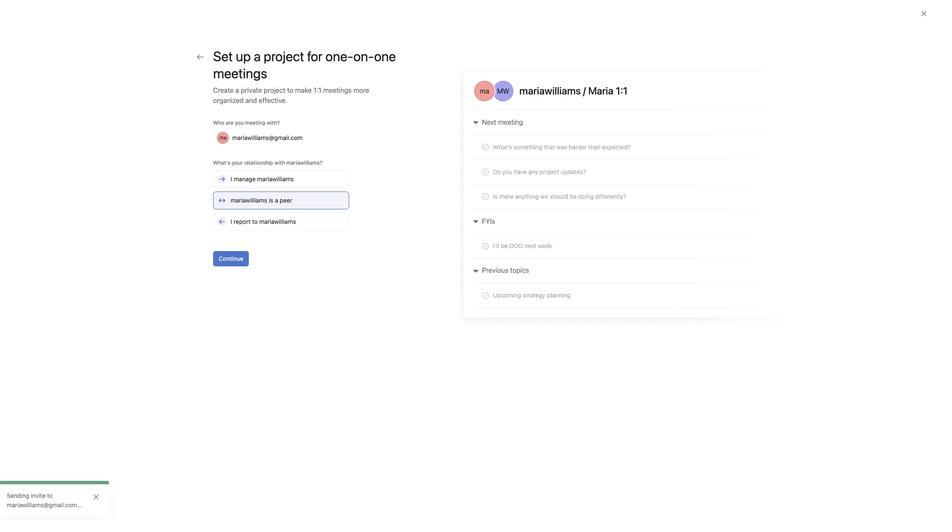 Task type: locate. For each thing, give the bounding box(es) containing it.
i manage mariawilliams
[[231, 175, 294, 183]]

you
[[235, 120, 244, 126], [503, 168, 512, 175], [681, 232, 690, 239]]

2 horizontal spatial you
[[681, 232, 690, 239]]

1 vertical spatial you
[[503, 168, 512, 175]]

0 vertical spatial i
[[231, 175, 232, 183]]

do
[[493, 168, 501, 175]]

updates?
[[561, 168, 586, 175]]

mw right ma
[[497, 87, 510, 95]]

hope
[[691, 232, 704, 239]]

maria 1:1
[[588, 85, 628, 97]]

with?
[[267, 120, 280, 126]]

create inside create a private project to make 1:1 meetings more organized and effective.
[[213, 86, 234, 94]]

goal left so
[[607, 232, 617, 239]]

have
[[514, 168, 527, 175]]

be
[[570, 193, 577, 200], [501, 242, 508, 249]]

0 vertical spatial be
[[570, 193, 577, 200]]

0 vertical spatial mw
[[497, 87, 510, 95]]

mw right the week
[[553, 242, 562, 248]]

1 horizontal spatial create
[[682, 206, 698, 212]]

a
[[254, 48, 261, 64], [236, 86, 239, 94], [275, 197, 278, 204], [603, 232, 605, 239]]

track
[[605, 282, 617, 288]]

mariawilliams / maria 1:1
[[520, 85, 628, 97]]

any
[[529, 168, 538, 175]]

1 vertical spatial be
[[501, 242, 508, 249]]

meetings inside create a private project to make 1:1 meetings more organized and effective.
[[323, 86, 352, 94]]

0 vertical spatial meetings
[[213, 65, 267, 81]]

project
[[264, 48, 304, 64], [264, 86, 285, 94], [540, 168, 559, 175]]

who are you meeting with?
[[213, 120, 280, 126]]

feedback
[[548, 280, 570, 286]]

to right hope
[[705, 232, 710, 239]]

to
[[287, 86, 293, 94], [252, 218, 258, 225], [705, 232, 710, 239], [47, 492, 53, 499]]

what's
[[213, 160, 231, 166]]

a inside create a private project to make 1:1 meetings more organized and effective.
[[236, 86, 239, 94]]

1 vertical spatial goal
[[607, 232, 617, 239]]

goal up hope
[[699, 206, 709, 212]]

mw link
[[323, 180, 577, 206], [323, 232, 577, 258]]

mariawilliams?
[[286, 160, 323, 166]]

one
[[374, 48, 396, 64]]

i
[[231, 175, 232, 183], [231, 218, 232, 225]]

meetings inside the set up a project for one-on-one meetings
[[213, 65, 267, 81]]

meetings down up
[[213, 65, 267, 81]]

mariawilliams is a peer
[[231, 197, 292, 204]]

a inside add a goal so the team can see what you hope to achieve.
[[603, 232, 605, 239]]

to left make
[[287, 86, 293, 94]]

continue
[[219, 255, 243, 262]]

1 i from the top
[[231, 175, 232, 183]]

create a private project to make 1:1 meetings more organized and effective.
[[213, 86, 369, 104]]

1 horizontal spatial goal
[[699, 206, 709, 212]]

be left doing
[[570, 193, 577, 200]]

0 horizontal spatial meetings
[[213, 65, 267, 81]]

on-
[[354, 48, 374, 64]]

2 i from the top
[[231, 218, 232, 225]]

next meeting
[[482, 118, 523, 126]]

meetings
[[213, 65, 267, 81], [323, 86, 352, 94]]

i report to mariawilliams
[[231, 218, 296, 225]]

a right add on the right
[[603, 232, 605, 239]]

week
[[538, 242, 552, 249]]

you right "what"
[[681, 232, 690, 239]]

you right are
[[235, 120, 244, 126]]

to right report
[[252, 218, 258, 225]]

2 vertical spatial you
[[681, 232, 690, 239]]

sending
[[7, 492, 29, 499]]

project inside the set up a project for one-on-one meetings
[[264, 48, 304, 64]]

mw right we
[[553, 190, 562, 196]]

you right do
[[503, 168, 512, 175]]

ooo
[[510, 242, 523, 249]]

0 vertical spatial goal
[[699, 206, 709, 212]]

meetings right 1:1
[[323, 86, 352, 94]]

create form image
[[704, 134, 711, 140]]

differently?
[[596, 193, 627, 200]]

project up effective. at the left top of page
[[264, 86, 285, 94]]

0 vertical spatial you
[[235, 120, 244, 126]]

0 horizontal spatial goal
[[607, 232, 617, 239]]

i left report
[[231, 218, 232, 225]]

your
[[232, 160, 243, 166]]

list box
[[370, 3, 574, 17]]

who
[[213, 120, 224, 126]]

make
[[295, 86, 312, 94]]

we
[[541, 193, 548, 200]]

to inside create a private project to make 1:1 meetings more organized and effective.
[[287, 86, 293, 94]]

a up organized at the left top of the page
[[236, 86, 239, 94]]

goal
[[699, 206, 709, 212], [607, 232, 617, 239]]

0 horizontal spatial create
[[213, 86, 234, 94]]

create up organized at the left top of the page
[[213, 86, 234, 94]]

what
[[668, 232, 680, 239]]

0 horizontal spatial you
[[235, 120, 244, 126]]

with
[[275, 160, 285, 166]]

so
[[618, 232, 624, 239]]

0 horizontal spatial be
[[501, 242, 508, 249]]

close image
[[921, 10, 928, 17], [93, 494, 100, 500]]

meeting
[[245, 120, 265, 126]]

1 horizontal spatial be
[[570, 193, 577, 200]]

0 vertical spatial project
[[264, 48, 304, 64]]

one-
[[326, 48, 354, 64]]

mariawilliams@gmail.com
[[232, 134, 303, 141]]

something
[[514, 143, 543, 151]]

1 horizontal spatial close image
[[921, 10, 928, 17]]

i left manage
[[231, 175, 232, 183]]

create for create goal
[[682, 206, 698, 212]]

create up hope
[[682, 206, 698, 212]]

a right up
[[254, 48, 261, 64]]

goal inside button
[[699, 206, 709, 212]]

1 vertical spatial create
[[682, 206, 698, 212]]

create goal button
[[678, 203, 713, 215]]

is there anything we should be doing differently?
[[493, 193, 627, 200]]

1 vertical spatial meetings
[[323, 86, 352, 94]]

i for i manage mariawilliams
[[231, 175, 232, 183]]

1 vertical spatial i
[[231, 218, 232, 225]]

0 vertical spatial close image
[[921, 10, 928, 17]]

add a goal so the team can see what you hope to achieve.
[[592, 232, 710, 247]]

project for for
[[264, 48, 304, 64]]

expected?
[[602, 143, 631, 151]]

project left for on the left
[[264, 48, 304, 64]]

create
[[213, 86, 234, 94], [682, 206, 698, 212]]

than
[[589, 143, 601, 151]]

set up a project for one-on-one meetings
[[213, 48, 396, 81]]

mariawilliams@gmail.com…
[[7, 501, 82, 509]]

1 vertical spatial close image
[[93, 494, 100, 500]]

be right the i'll
[[501, 242, 508, 249]]

list image
[[338, 188, 348, 198]]

go back image
[[197, 54, 204, 60]]

to up mariawilliams@gmail.com…
[[47, 492, 53, 499]]

0 vertical spatial create
[[213, 86, 234, 94]]

1 vertical spatial project
[[264, 86, 285, 94]]

1 horizontal spatial meetings
[[323, 86, 352, 94]]

open
[[696, 154, 709, 160]]

project inside create a private project to make 1:1 meetings more organized and effective.
[[264, 86, 285, 94]]

mariawilliams down manage
[[231, 197, 267, 204]]

add
[[592, 232, 601, 239]]

project right the 'any'
[[540, 168, 559, 175]]

1 vertical spatial mw link
[[323, 232, 577, 258]]

mariawilliams down is
[[259, 218, 296, 225]]

send feedback link
[[534, 279, 570, 287]]

0 vertical spatial mw link
[[323, 180, 577, 206]]

anything
[[515, 193, 539, 200]]

team
[[635, 232, 647, 239]]

sending invite to mariawilliams@gmail.com…
[[7, 492, 82, 509]]

doing
[[579, 193, 594, 200]]

report
[[234, 218, 251, 225]]

1:1
[[314, 86, 322, 94]]

create inside button
[[682, 206, 698, 212]]



Task type: describe. For each thing, give the bounding box(es) containing it.
on
[[597, 282, 604, 288]]

strategy
[[523, 292, 546, 299]]

harder
[[569, 143, 587, 151]]

what's your relationship with mariawilliams?
[[213, 160, 323, 166]]

2 vertical spatial project
[[540, 168, 559, 175]]

(55%)
[[619, 282, 634, 288]]

1 horizontal spatial you
[[503, 168, 512, 175]]

set
[[213, 48, 233, 64]]

should
[[550, 193, 568, 200]]

create for create a private project to make 1:1 meetings more organized and effective.
[[213, 86, 234, 94]]

new send feedback
[[520, 280, 570, 286]]

upcoming strategy planning
[[493, 292, 571, 299]]

a right is
[[275, 197, 278, 204]]

previous topics
[[482, 266, 529, 274]]

ma
[[480, 87, 489, 95]]

up
[[236, 48, 251, 64]]

for
[[307, 48, 323, 64]]

to inside add a goal so the team can see what you hope to achieve.
[[705, 232, 710, 239]]

are
[[226, 120, 234, 126]]

goal inside add a goal so the team can see what you hope to achieve.
[[607, 232, 617, 239]]

the
[[626, 232, 633, 239]]

0 horizontal spatial close image
[[93, 494, 100, 500]]

is
[[493, 193, 498, 200]]

that
[[544, 143, 555, 151]]

i'll
[[493, 242, 499, 249]]

goals
[[592, 204, 613, 214]]

what's something that was harder than expected?
[[493, 143, 631, 151]]

you inside add a goal so the team can see what you hope to achieve.
[[681, 232, 690, 239]]

see
[[658, 232, 667, 239]]

can
[[648, 232, 657, 239]]

private
[[241, 86, 262, 94]]

next
[[525, 242, 537, 249]]

invite
[[31, 492, 46, 499]]

new
[[520, 280, 531, 286]]

was
[[557, 143, 568, 151]]

send
[[534, 280, 547, 286]]

mariawilliams@gmail.com button
[[213, 130, 317, 146]]

to inside sending invite to mariawilliams@gmail.com…
[[47, 492, 53, 499]]

invite
[[24, 505, 39, 512]]

continue button
[[213, 251, 249, 266]]

open button
[[686, 152, 713, 163]]

on track (55%) •
[[597, 282, 638, 288]]

what's
[[493, 143, 512, 151]]

organized
[[213, 97, 244, 104]]

forms
[[592, 132, 616, 142]]

2 vertical spatial mw
[[553, 242, 562, 248]]

1 mw link from the top
[[323, 180, 577, 206]]

more
[[354, 86, 369, 94]]

invite button
[[8, 501, 45, 517]]

mariawilliams down with
[[257, 175, 294, 183]]

upcoming
[[493, 292, 521, 299]]

there
[[499, 193, 514, 200]]

create goal
[[682, 206, 709, 212]]

planning
[[547, 292, 571, 299]]

a inside the set up a project for one-on-one meetings
[[254, 48, 261, 64]]

2 mw link from the top
[[323, 232, 577, 258]]

1 vertical spatial mw
[[553, 190, 562, 196]]

this is a preview of your project image
[[455, 65, 800, 328]]

new form
[[592, 152, 620, 159]]

do you have any project updates?
[[493, 168, 586, 175]]

project for to
[[264, 86, 285, 94]]

relationship
[[244, 160, 273, 166]]

manage
[[234, 175, 256, 183]]

/
[[583, 85, 586, 97]]

fyis
[[482, 217, 495, 225]]

i'll be ooo next week
[[493, 242, 552, 249]]

peer
[[280, 197, 292, 204]]

mariawilliams left /
[[520, 85, 581, 97]]

about us
[[592, 70, 626, 80]]

close image
[[921, 10, 928, 17]]

i for i report to mariawilliams
[[231, 218, 232, 225]]

•
[[635, 282, 638, 288]]

achieve.
[[592, 240, 611, 247]]

effective.
[[259, 97, 288, 104]]



Task type: vqa. For each thing, say whether or not it's contained in the screenshot.
third Task name text field from the top
no



